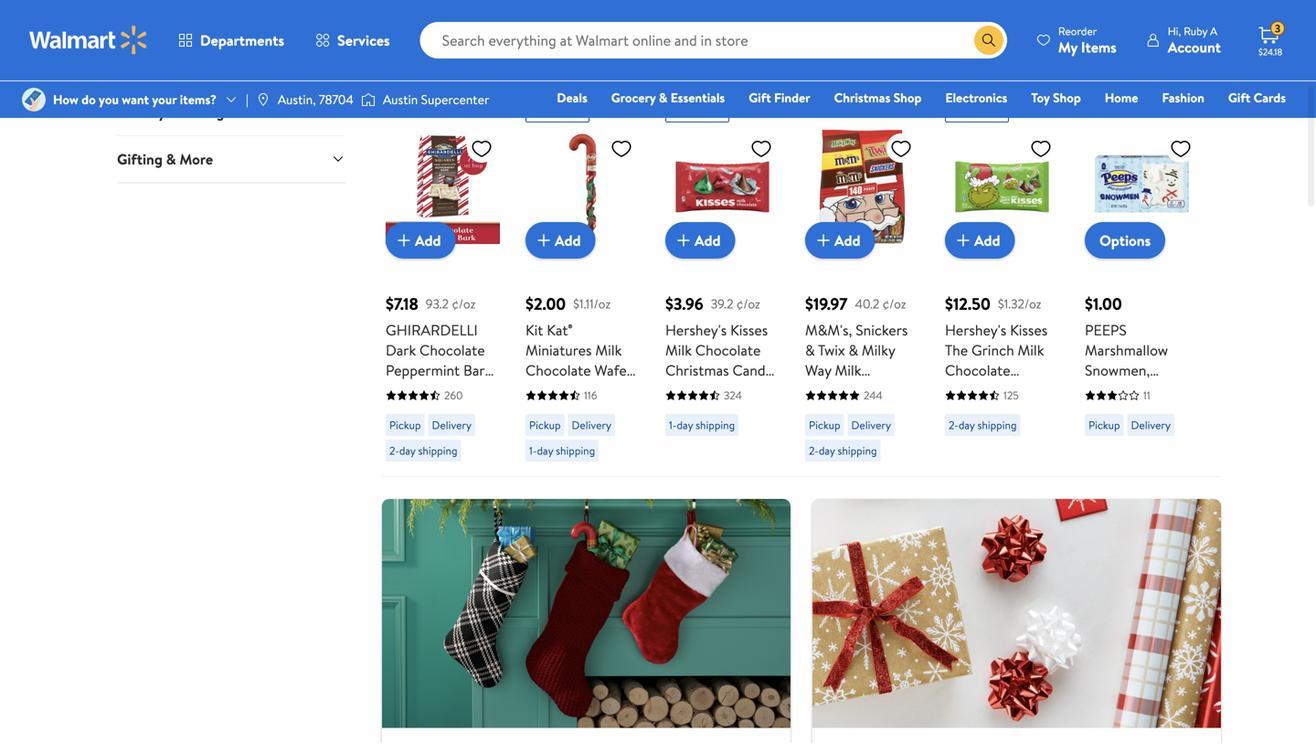 Task type: locate. For each thing, give the bounding box(es) containing it.
¢/oz right the 40.2
[[883, 295, 907, 313]]

& inside list
[[854, 16, 863, 36]]

dark down $7.18
[[386, 340, 416, 360]]

0 horizontal spatial 1-day shipping
[[529, 443, 595, 459]]

list
[[371, 0, 1233, 37], [371, 499, 1233, 743]]

2-day shipping down variety
[[809, 443, 877, 459]]

¢/oz for $7.18
[[452, 295, 476, 313]]

finder
[[725, 16, 763, 36]]

add up $12.50
[[975, 230, 1001, 250]]

add to cart image for $7.18
[[393, 230, 415, 251]]

toy shop
[[1032, 89, 1081, 107]]

6 product group from the left
[[1085, 93, 1200, 469]]

shipping down the pack
[[838, 443, 877, 459]]

¢/oz right the 93.2 at the left top of the page
[[452, 295, 476, 313]]

2 horizontal spatial ¢/oz
[[883, 295, 907, 313]]

shop right toy
[[1053, 89, 1081, 107]]

add to favorites list, kit kat® miniatures milk chocolate wafer christmas candy, plastic cane 1.8 oz image
[[611, 137, 633, 160]]

pickup
[[390, 417, 421, 433], [529, 417, 561, 433], [809, 417, 841, 433], [1089, 417, 1121, 433]]

1 add to cart image from the left
[[813, 230, 835, 251]]

$3.96
[[666, 293, 704, 315]]

do
[[82, 90, 96, 108]]

kisses down the 39.2
[[731, 320, 768, 340]]

78704
[[319, 90, 354, 108]]

0 horizontal spatial ¢/oz
[[452, 295, 476, 313]]

2 horizontal spatial gift
[[1229, 89, 1251, 107]]

pickup up and
[[390, 417, 421, 433]]

0 horizontal spatial  image
[[22, 88, 46, 112]]

324
[[724, 388, 742, 403]]

0 horizontal spatial best
[[533, 104, 554, 119]]

5 add from the left
[[975, 230, 1001, 250]]

2-day shipping for $19.97
[[809, 443, 877, 459]]

add button up the 93.2 at the left top of the page
[[386, 222, 456, 259]]

fashion
[[1163, 89, 1205, 107]]

add to cart image up $19.97
[[813, 230, 835, 251]]

candy, inside the '$3.96 39.2 ¢/oz hershey's kisses milk chocolate christmas candy, bag 10.1 oz'
[[733, 360, 776, 380]]

milk down the $3.96
[[666, 340, 692, 360]]

0 horizontal spatial shop
[[894, 89, 922, 107]]

add to cart image for $19.97
[[813, 230, 835, 251]]

1 vertical spatial deals link
[[549, 88, 596, 107]]

delivery down 244
[[852, 417, 892, 433]]

gifting & more
[[117, 149, 213, 169]]

3 delivery from the left
[[852, 417, 892, 433]]

deals link
[[382, 0, 504, 37], [549, 88, 596, 107]]

2-day shipping down squares,
[[390, 443, 458, 459]]

2- down variety
[[809, 443, 819, 459]]

search icon image
[[982, 33, 997, 48]]

hershey's inside the '$3.96 39.2 ¢/oz hershey's kisses milk chocolate christmas candy, bag 10.1 oz'
[[666, 320, 727, 340]]

1 ¢/oz from the left
[[452, 295, 476, 313]]

day down variety
[[819, 443, 835, 459]]

pickup left (1.5
[[1089, 417, 1121, 433]]

1 add from the left
[[415, 230, 441, 250]]

0 horizontal spatial add to cart image
[[393, 230, 415, 251]]

deals link up christmas candy
[[382, 0, 504, 37]]

9.5
[[973, 400, 991, 421]]

0 horizontal spatial 3
[[1085, 400, 1093, 421]]

milk right way
[[835, 360, 862, 380]]

 image for austin, 78704
[[256, 92, 271, 107]]

holiday
[[969, 16, 1017, 36], [117, 102, 165, 122]]

0 vertical spatial deals link
[[382, 0, 504, 37]]

 image
[[22, 88, 46, 112], [361, 91, 376, 109], [256, 92, 271, 107]]

0 horizontal spatial best seller
[[533, 104, 582, 119]]

¢/oz right the 39.2
[[737, 295, 761, 313]]

1-day shipping
[[669, 417, 735, 433], [529, 443, 595, 459]]

2 horizontal spatial bag
[[945, 400, 969, 421]]

¢/oz inside $7.18 93.2 ¢/oz ghirardelli dark chocolate peppermint bark chocolate squares, layered dark chocolate and white chocolate candy, 7.7 oz bag
[[452, 295, 476, 313]]

1 horizontal spatial  image
[[256, 92, 271, 107]]

product group
[[386, 93, 500, 501], [526, 93, 640, 469], [666, 93, 780, 469], [806, 93, 920, 469], [945, 93, 1060, 469], [1085, 93, 1200, 469]]

add to cart image for $2.00
[[533, 230, 555, 251]]

2 pickup from the left
[[529, 417, 561, 433]]

1 horizontal spatial 1-day shipping
[[669, 417, 735, 433]]

fashion link
[[1154, 88, 1213, 107]]

bag inside $7.18 93.2 ¢/oz ghirardelli dark chocolate peppermint bark chocolate squares, layered dark chocolate and white chocolate candy, 7.7 oz bag
[[423, 481, 447, 501]]

shop left all
[[1179, 64, 1206, 82]]

1 horizontal spatial best seller
[[673, 104, 722, 119]]

2 add from the left
[[555, 230, 581, 250]]

ghirardelli dark chocolate peppermint bark chocolate squares, layered dark chocolate and white chocolate candy, 7.7 oz bag image
[[386, 130, 500, 244]]

gift finder
[[749, 89, 811, 107]]

add button for $2.00
[[526, 222, 596, 259]]

1 horizontal spatial hershey's
[[945, 320, 1007, 340]]

toy
[[1032, 89, 1050, 107]]

chocolate inside the '$3.96 39.2 ¢/oz hershey's kisses milk chocolate christmas candy, bag 10.1 oz'
[[696, 340, 761, 360]]

0 horizontal spatial bag
[[423, 481, 447, 501]]

add up the 39.2
[[695, 230, 721, 250]]

1 add button from the left
[[386, 222, 456, 259]]

snickers
[[856, 320, 908, 340]]

list item
[[371, 499, 802, 743], [802, 499, 1233, 743]]

chocolate inside the $12.50 $1.32/oz hershey's kisses the grinch milk chocolate christmas candy, bag 9.5 oz
[[945, 360, 1011, 380]]

 image right |
[[256, 92, 271, 107]]

10.1
[[693, 380, 713, 400]]

registry
[[1076, 114, 1123, 132]]

3 left count on the bottom of page
[[1085, 400, 1093, 421]]

5 product group from the left
[[945, 93, 1060, 469]]

2 product group from the left
[[526, 93, 640, 469]]

services button
[[300, 18, 406, 62]]

$1.00
[[1085, 293, 1123, 315]]

1 best from the left
[[533, 104, 554, 119]]

3 inside $1.00 peeps marshmallow snowmen, christmas candy, 3 count (1.5 ounce)
[[1085, 400, 1093, 421]]

0 horizontal spatial gift
[[697, 16, 722, 36]]

& right twix
[[849, 340, 859, 360]]

1 list item from the left
[[371, 499, 802, 743]]

best right grocery
[[673, 104, 694, 119]]

2 delivery from the left
[[572, 417, 612, 433]]

4 delivery from the left
[[1132, 417, 1171, 433]]

260
[[444, 388, 463, 403]]

2 dark from the top
[[386, 421, 416, 441]]

best seller right grocery
[[673, 104, 722, 119]]

2 kisses from the left
[[1010, 320, 1048, 340]]

3 add button from the left
[[666, 222, 736, 259]]

kat®
[[547, 320, 573, 340]]

1 horizontal spatial add to cart image
[[953, 230, 975, 251]]

day down plastic
[[537, 443, 553, 459]]

3 up $24.18
[[1275, 21, 1281, 36]]

1 vertical spatial dark
[[386, 421, 416, 441]]

¢/oz for $3.96
[[737, 295, 761, 313]]

seller left toy
[[977, 104, 1002, 119]]

holiday inside dropdown button
[[117, 102, 165, 122]]

milk right 'grinch'
[[1018, 340, 1045, 360]]

¢/oz inside $19.97 40.2 ¢/oz m&m's, snickers & twix & milky way milk chocolate christmas candy variety pack - 140 ct
[[883, 295, 907, 313]]

1-
[[669, 417, 677, 433], [529, 443, 537, 459]]

holiday inside list
[[969, 16, 1017, 36]]

deals up christmas candy
[[426, 16, 460, 36]]

milk up 116
[[596, 340, 622, 360]]

shipping
[[696, 417, 735, 433], [978, 417, 1017, 433], [418, 443, 458, 459], [556, 443, 595, 459], [838, 443, 877, 459]]

product group containing $7.18
[[386, 93, 500, 501]]

add button up $12.50
[[945, 222, 1015, 259]]

milk inside the '$3.96 39.2 ¢/oz hershey's kisses milk chocolate christmas candy, bag 10.1 oz'
[[666, 340, 692, 360]]

best seller for $12.50
[[953, 104, 1002, 119]]

2 seller from the left
[[697, 104, 722, 119]]

add to cart image up the $3.96
[[673, 230, 695, 251]]

best for $2.00
[[533, 104, 554, 119]]

39.2
[[711, 295, 734, 313]]

2 best seller from the left
[[673, 104, 722, 119]]

0 horizontal spatial 2-
[[390, 443, 399, 459]]

1 seller from the left
[[557, 104, 582, 119]]

2 ¢/oz from the left
[[737, 295, 761, 313]]

$7.18
[[386, 293, 419, 315]]

shipping right and
[[418, 443, 458, 459]]

bag down white
[[423, 481, 447, 501]]

3 ¢/oz from the left
[[883, 295, 907, 313]]

2 horizontal spatial add to cart image
[[673, 230, 695, 251]]

holiday fashion link
[[956, 0, 1078, 37]]

peppermint
[[386, 360, 460, 380]]

¢/oz inside the '$3.96 39.2 ¢/oz hershey's kisses milk chocolate christmas candy, bag 10.1 oz'
[[737, 295, 761, 313]]

2-day shipping down 125
[[949, 417, 1017, 433]]

gift inside list
[[697, 16, 722, 36]]

1 vertical spatial 3
[[1085, 400, 1093, 421]]

1 product group from the left
[[386, 93, 500, 501]]

walmart+
[[1232, 114, 1287, 132]]

kisses down $1.32/oz
[[1010, 320, 1048, 340]]

1 horizontal spatial 2-
[[809, 443, 819, 459]]

delivery down 260 at the bottom left of page
[[432, 417, 472, 433]]

holiday for holiday clothing
[[117, 102, 165, 122]]

oz
[[716, 380, 731, 400], [995, 400, 1009, 421], [526, 421, 540, 441], [405, 481, 419, 501]]

3 add to cart image from the left
[[673, 230, 695, 251]]

shipping down the cane at left bottom
[[556, 443, 595, 459]]

gift for gift finder
[[749, 89, 771, 107]]

kit kat® miniatures milk chocolate wafer christmas candy, plastic cane 1.8 oz image
[[526, 130, 640, 244]]

hershey's kisses milk chocolate christmas candy, bag 10.1 oz image
[[666, 130, 780, 244]]

2 add to cart image from the left
[[533, 230, 555, 251]]

add button
[[386, 222, 456, 259], [526, 222, 596, 259], [666, 222, 736, 259], [806, 222, 876, 259], [945, 222, 1015, 259]]

deals link left grocery
[[549, 88, 596, 107]]

2 add button from the left
[[526, 222, 596, 259]]

gift cards link
[[1221, 88, 1295, 107]]

add to cart image up $12.50
[[953, 230, 975, 251]]

3 add from the left
[[695, 230, 721, 250]]

add button up $2.00
[[526, 222, 596, 259]]

debit
[[1177, 114, 1208, 132]]

hershey's down the $3.96
[[666, 320, 727, 340]]

delivery down 11
[[1132, 417, 1171, 433]]

0 horizontal spatial add to cart image
[[813, 230, 835, 251]]

how do you want your items?
[[53, 90, 217, 108]]

0 horizontal spatial 2-day shipping
[[390, 443, 458, 459]]

clothing
[[169, 102, 224, 122]]

wafer
[[595, 360, 632, 380]]

1 best seller from the left
[[533, 104, 582, 119]]

best seller left toy
[[953, 104, 1002, 119]]

christmas shop link
[[826, 88, 930, 107]]

3 product group from the left
[[666, 93, 780, 469]]

kisses inside the $12.50 $1.32/oz hershey's kisses the grinch milk chocolate christmas candy, bag 9.5 oz
[[1010, 320, 1048, 340]]

1- right '1.8'
[[669, 417, 677, 433]]

0 horizontal spatial deals link
[[382, 0, 504, 37]]

add
[[415, 230, 441, 250], [555, 230, 581, 250], [695, 230, 721, 250], [835, 230, 861, 250], [975, 230, 1001, 250]]

snowmen,
[[1085, 360, 1151, 380]]

oz right 7.7
[[405, 481, 419, 501]]

0 vertical spatial deals
[[426, 16, 460, 36]]

& left twix
[[806, 340, 815, 360]]

ct
[[806, 441, 821, 461]]

list containing deals
[[371, 0, 1233, 37]]

product group containing $19.97
[[806, 93, 920, 469]]

day down squares,
[[399, 443, 416, 459]]

4 add button from the left
[[806, 222, 876, 259]]

gift for gift finder
[[697, 16, 722, 36]]

&
[[854, 16, 863, 36], [659, 89, 668, 107], [166, 149, 176, 169], [806, 340, 815, 360], [849, 340, 859, 360]]

add button up the $3.96
[[666, 222, 736, 259]]

variety
[[806, 421, 850, 441]]

bag left 9.5
[[945, 400, 969, 421]]

add to favorites list, ghirardelli dark chocolate peppermint bark chocolate squares, layered dark chocolate and white chocolate candy, 7.7 oz bag image
[[471, 137, 493, 160]]

add button for $19.97
[[806, 222, 876, 259]]

hershey's kisses the grinch milk chocolate christmas candy, bag 9.5 oz image
[[945, 130, 1060, 244]]

best up kit kat® miniatures milk chocolate wafer christmas candy, plastic cane 1.8 oz image
[[533, 104, 554, 119]]

0 horizontal spatial seller
[[557, 104, 582, 119]]

|
[[246, 90, 249, 108]]

add to cart image up $2.00
[[533, 230, 555, 251]]

oz inside $7.18 93.2 ¢/oz ghirardelli dark chocolate peppermint bark chocolate squares, layered dark chocolate and white chocolate candy, 7.7 oz bag
[[405, 481, 419, 501]]

1-day shipping down plastic
[[529, 443, 595, 459]]

140
[[896, 421, 919, 441]]

5 add button from the left
[[945, 222, 1015, 259]]

options
[[1100, 230, 1151, 251]]

options link
[[1085, 222, 1166, 259]]

seller left grocery
[[557, 104, 582, 119]]

dark up 7.7
[[386, 421, 416, 441]]

1 horizontal spatial best
[[673, 104, 694, 119]]

0 horizontal spatial deals
[[426, 16, 460, 36]]

¢/oz
[[452, 295, 476, 313], [737, 295, 761, 313], [883, 295, 907, 313]]

christmas inside the '$3.96 39.2 ¢/oz hershey's kisses milk chocolate christmas candy, bag 10.1 oz'
[[666, 360, 729, 380]]

christmas inside $19.97 40.2 ¢/oz m&m's, snickers & twix & milky way milk chocolate christmas candy variety pack - 140 ct
[[806, 400, 869, 421]]

0 vertical spatial list
[[371, 0, 1233, 37]]

day
[[677, 417, 693, 433], [959, 417, 975, 433], [399, 443, 416, 459], [537, 443, 553, 459], [819, 443, 835, 459]]

items
[[1082, 37, 1117, 57]]

candy, inside the $12.50 $1.32/oz hershey's kisses the grinch milk chocolate christmas candy, bag 9.5 oz
[[1013, 380, 1056, 400]]

shipping for $7.18
[[418, 443, 458, 459]]

1- down plastic
[[529, 443, 537, 459]]

all
[[1209, 64, 1222, 82]]

1 horizontal spatial 1-
[[669, 417, 677, 433]]

7.7
[[386, 481, 402, 501]]

1 horizontal spatial seller
[[697, 104, 722, 119]]

hershey's down $12.50
[[945, 320, 1007, 340]]

1 horizontal spatial ¢/oz
[[737, 295, 761, 313]]

1 vertical spatial 1-
[[529, 443, 537, 459]]

oz left the cane at left bottom
[[526, 421, 540, 441]]

& inside dropdown button
[[166, 149, 176, 169]]

add button up $19.97
[[806, 222, 876, 259]]

1 horizontal spatial holiday
[[969, 16, 1017, 36]]

 image right the 78704
[[361, 91, 376, 109]]

add for $3.96
[[695, 230, 721, 250]]

pickup for $2.00
[[529, 417, 561, 433]]

2 horizontal spatial best seller
[[953, 104, 1002, 119]]

1 list from the top
[[371, 0, 1233, 37]]

1 delivery from the left
[[432, 417, 472, 433]]

1 hershey's from the left
[[666, 320, 727, 340]]

1 add to cart image from the left
[[393, 230, 415, 251]]

add to favorites list, hershey's kisses milk chocolate christmas candy, bag 10.1 oz image
[[751, 137, 773, 160]]

bark
[[464, 360, 492, 380]]

2 horizontal spatial 2-
[[949, 417, 959, 433]]

1 pickup from the left
[[390, 417, 421, 433]]

Search search field
[[420, 22, 1007, 59]]

deals
[[426, 16, 460, 36], [557, 89, 588, 107]]

0 vertical spatial holiday
[[969, 16, 1017, 36]]

holiday clothing button
[[117, 88, 346, 135]]

2 horizontal spatial 2-day shipping
[[949, 417, 1017, 433]]

2 horizontal spatial  image
[[361, 91, 376, 109]]

11
[[1144, 388, 1151, 403]]

1 dark from the top
[[386, 340, 416, 360]]

seller down search search box
[[697, 104, 722, 119]]

add up $2.00
[[555, 230, 581, 250]]

delivery down 116
[[572, 417, 612, 433]]

gift cards registry
[[1076, 89, 1287, 132]]

top toys list
[[1124, 16, 1198, 36]]

1 horizontal spatial add to cart image
[[533, 230, 555, 251]]

2 horizontal spatial best
[[953, 104, 974, 119]]

1 horizontal spatial 2-day shipping
[[809, 443, 877, 459]]

1 vertical spatial holiday
[[117, 102, 165, 122]]

shop up add to favorites list, m&m's, snickers & twix & milky way milk chocolate christmas candy variety pack - 140 ct image
[[894, 89, 922, 107]]

3 pickup from the left
[[809, 417, 841, 433]]

oz inside the $12.50 $1.32/oz hershey's kisses the grinch milk chocolate christmas candy, bag 9.5 oz
[[995, 400, 1009, 421]]

bag left 10.1
[[666, 380, 690, 400]]

bag
[[666, 380, 690, 400], [945, 400, 969, 421], [423, 481, 447, 501]]

christmas decor link
[[526, 0, 647, 37]]

& left more
[[166, 149, 176, 169]]

gift finder link
[[669, 0, 791, 37]]

oz right 9.5
[[995, 400, 1009, 421]]

2- for $7.18
[[390, 443, 399, 459]]

fashion
[[1020, 16, 1065, 36]]

registry link
[[1068, 113, 1131, 133]]

0 vertical spatial 3
[[1275, 21, 1281, 36]]

1 vertical spatial list
[[371, 499, 1233, 743]]

1 horizontal spatial deals link
[[549, 88, 596, 107]]

0 horizontal spatial hershey's
[[666, 320, 727, 340]]

& right grocery
[[659, 89, 668, 107]]

4 product group from the left
[[806, 93, 920, 469]]

1 vertical spatial deals
[[557, 89, 588, 107]]

day for $7.18
[[399, 443, 416, 459]]

 image for how do you want your items?
[[22, 88, 46, 112]]

add to cart image up $7.18
[[393, 230, 415, 251]]

product group containing $2.00
[[526, 93, 640, 469]]

4 pickup from the left
[[1089, 417, 1121, 433]]

0 horizontal spatial holiday
[[117, 102, 165, 122]]

0 vertical spatial dark
[[386, 340, 416, 360]]

3 best from the left
[[953, 104, 974, 119]]

meals & gatherings link
[[813, 0, 934, 37]]

kisses
[[731, 320, 768, 340], [1010, 320, 1048, 340]]

oz right 10.1
[[716, 380, 731, 400]]

2 hershey's from the left
[[945, 320, 1007, 340]]

home
[[1105, 89, 1139, 107]]

christmas inside the $12.50 $1.32/oz hershey's kisses the grinch milk chocolate christmas candy, bag 9.5 oz
[[945, 380, 1009, 400]]

gift inside gift cards registry
[[1229, 89, 1251, 107]]

count
[[1097, 400, 1136, 421]]

& right meals
[[854, 16, 863, 36]]

$19.97 40.2 ¢/oz m&m's, snickers & twix & milky way milk chocolate christmas candy variety pack - 140 ct
[[806, 293, 919, 461]]

chocolate inside $19.97 40.2 ¢/oz m&m's, snickers & twix & milky way milk chocolate christmas candy variety pack - 140 ct
[[806, 380, 871, 400]]

shop for christmas shop
[[894, 89, 922, 107]]

3 best seller from the left
[[953, 104, 1002, 119]]

1 horizontal spatial shop
[[1053, 89, 1081, 107]]

pickup up the ct
[[809, 417, 841, 433]]

1 vertical spatial 1-day shipping
[[529, 443, 595, 459]]

2 add to cart image from the left
[[953, 230, 975, 251]]

2 horizontal spatial seller
[[977, 104, 1002, 119]]

deals link for grocery & essentials link
[[549, 88, 596, 107]]

add to cart image
[[393, 230, 415, 251], [533, 230, 555, 251], [673, 230, 695, 251]]

1 horizontal spatial kisses
[[1010, 320, 1048, 340]]

delivery for $7.18
[[432, 417, 472, 433]]

2- left white
[[390, 443, 399, 459]]

delivery for $2.00
[[572, 417, 612, 433]]

hi, ruby a account
[[1168, 23, 1222, 57]]

best seller left grocery
[[533, 104, 582, 119]]

$3.96 39.2 ¢/oz hershey's kisses milk chocolate christmas candy, bag 10.1 oz
[[666, 293, 776, 400]]

0 horizontal spatial kisses
[[731, 320, 768, 340]]

3 seller from the left
[[977, 104, 1002, 119]]

shop
[[1179, 64, 1206, 82], [894, 89, 922, 107], [1053, 89, 1081, 107]]

 image left how
[[22, 88, 46, 112]]

deals left grocery
[[557, 89, 588, 107]]

1 horizontal spatial gift
[[749, 89, 771, 107]]

pickup for $7.18
[[390, 417, 421, 433]]

add up the 93.2 at the left top of the page
[[415, 230, 441, 250]]

candy, inside $1.00 peeps marshmallow snowmen, christmas candy, 3 count (1.5 ounce)
[[1153, 380, 1196, 400]]

pickup left the cane at left bottom
[[529, 417, 561, 433]]

add to favorites list, m&m's, snickers & twix & milky way milk chocolate christmas candy variety pack - 140 ct image
[[891, 137, 913, 160]]

one
[[1146, 114, 1174, 132]]

2- left 9.5
[[949, 417, 959, 433]]

4 add from the left
[[835, 230, 861, 250]]

1 horizontal spatial bag
[[666, 380, 690, 400]]

1 kisses from the left
[[731, 320, 768, 340]]

add to cart image for $12.50
[[953, 230, 975, 251]]

2 best from the left
[[673, 104, 694, 119]]

holiday for holiday fashion
[[969, 16, 1017, 36]]

add button for $7.18
[[386, 222, 456, 259]]

reorder my items
[[1059, 23, 1117, 57]]

3
[[1275, 21, 1281, 36], [1085, 400, 1093, 421]]

milk inside the $12.50 $1.32/oz hershey's kisses the grinch milk chocolate christmas candy, bag 9.5 oz
[[1018, 340, 1045, 360]]

shipping down 324
[[696, 417, 735, 433]]

1-day shipping down 10.1
[[669, 417, 735, 433]]

chocolate inside $2.00 $1.11/oz kit kat® miniatures milk chocolate wafer christmas candy, plastic cane 1.8 oz
[[526, 360, 591, 380]]

244
[[864, 388, 883, 403]]

add to cart image
[[813, 230, 835, 251], [953, 230, 975, 251]]

add up the 40.2
[[835, 230, 861, 250]]

shipping down 125
[[978, 417, 1017, 433]]

grocery
[[612, 89, 656, 107]]

best left toy
[[953, 104, 974, 119]]

milk inside $2.00 $1.11/oz kit kat® miniatures milk chocolate wafer christmas candy, plastic cane 1.8 oz
[[596, 340, 622, 360]]



Task type: vqa. For each thing, say whether or not it's contained in the screenshot.
2nd 'Best' from the right
yes



Task type: describe. For each thing, give the bounding box(es) containing it.
best seller for $3.96
[[673, 104, 722, 119]]

layered
[[442, 400, 492, 421]]

gift finder
[[697, 16, 763, 36]]

austin, 78704
[[278, 90, 354, 108]]

christmas candy
[[382, 58, 514, 84]]

supercenter
[[421, 90, 490, 108]]

christmas shop
[[834, 89, 922, 107]]

items?
[[180, 90, 217, 108]]

seller for $3.96
[[697, 104, 722, 119]]

plastic
[[526, 400, 567, 421]]

austin supercenter
[[383, 90, 490, 108]]

hershey's inside the $12.50 $1.32/oz hershey's kisses the grinch milk chocolate christmas candy, bag 9.5 oz
[[945, 320, 1007, 340]]

candy
[[873, 400, 913, 421]]

shop all link
[[1179, 64, 1222, 82]]

add button for $3.96
[[666, 222, 736, 259]]

add for $19.97
[[835, 230, 861, 250]]

oz inside $2.00 $1.11/oz kit kat® miniatures milk chocolate wafer christmas candy, plastic cane 1.8 oz
[[526, 421, 540, 441]]

walmart image
[[29, 26, 148, 55]]

add to favorites list, peeps marshmallow snowmen, christmas candy, 3 count (1.5 ounce) image
[[1170, 137, 1192, 160]]

holiday fashion
[[969, 16, 1065, 36]]

& for more
[[166, 149, 176, 169]]

essentials
[[671, 89, 725, 107]]

-
[[887, 421, 893, 441]]

candy, inside $7.18 93.2 ¢/oz ghirardelli dark chocolate peppermint bark chocolate squares, layered dark chocolate and white chocolate candy, 7.7 oz bag
[[455, 461, 498, 481]]

christmas inside $2.00 $1.11/oz kit kat® miniatures milk chocolate wafer christmas candy, plastic cane 1.8 oz
[[526, 380, 589, 400]]

milk inside $19.97 40.2 ¢/oz m&m's, snickers & twix & milky way milk chocolate christmas candy variety pack - 140 ct
[[835, 360, 862, 380]]

departments button
[[163, 18, 300, 62]]

¢/oz for $19.97
[[883, 295, 907, 313]]

0 horizontal spatial 1-
[[529, 443, 537, 459]]

kit
[[526, 320, 543, 340]]

1 horizontal spatial 3
[[1275, 21, 1281, 36]]

oz inside the '$3.96 39.2 ¢/oz hershey's kisses milk chocolate christmas candy, bag 10.1 oz'
[[716, 380, 731, 400]]

decor
[[602, 16, 639, 36]]

deals inside list
[[426, 16, 460, 36]]

bag inside the $12.50 $1.32/oz hershey's kisses the grinch milk chocolate christmas candy, bag 9.5 oz
[[945, 400, 969, 421]]

best for $3.96
[[673, 104, 694, 119]]

grocery & essentials link
[[603, 88, 734, 107]]

add for $7.18
[[415, 230, 441, 250]]

and
[[386, 441, 409, 461]]

how
[[53, 90, 78, 108]]

day down 10.1
[[677, 417, 693, 433]]

1.8
[[607, 400, 623, 421]]

shop all
[[1179, 64, 1222, 82]]

gifting & more button
[[117, 135, 346, 182]]

& for gatherings
[[854, 16, 863, 36]]

deals link for christmas decor link
[[382, 0, 504, 37]]

account
[[1168, 37, 1222, 57]]

$24.18
[[1259, 46, 1283, 58]]

& for essentials
[[659, 89, 668, 107]]

toys
[[1149, 16, 1176, 36]]

ounce)
[[1085, 421, 1132, 441]]

gifting
[[117, 149, 163, 169]]

$2.00 $1.11/oz kit kat® miniatures milk chocolate wafer christmas candy, plastic cane 1.8 oz
[[526, 293, 636, 441]]

125
[[1004, 388, 1019, 403]]

top toys list link
[[1100, 0, 1222, 37]]

shipping for $2.00
[[556, 443, 595, 459]]

twix
[[818, 340, 845, 360]]

finder
[[775, 89, 811, 107]]

m&m's, snickers & twix & milky way milk chocolate christmas candy variety pack - 140 ct image
[[806, 130, 920, 244]]

walmart+ link
[[1224, 113, 1295, 133]]

product group containing $3.96
[[666, 93, 780, 469]]

hi,
[[1168, 23, 1182, 39]]

116
[[584, 388, 598, 403]]

add to cart image for $3.96
[[673, 230, 695, 251]]

2 list from the top
[[371, 499, 1233, 743]]

holiday clothing
[[117, 102, 224, 122]]

meals & gatherings
[[814, 16, 934, 36]]

grinch
[[972, 340, 1015, 360]]

0 vertical spatial 1-
[[669, 417, 677, 433]]

shop for toy shop
[[1053, 89, 1081, 107]]

more
[[180, 149, 213, 169]]

 image for austin supercenter
[[361, 91, 376, 109]]

my
[[1059, 37, 1078, 57]]

$12.50 $1.32/oz hershey's kisses the grinch milk chocolate christmas candy, bag 9.5 oz
[[945, 293, 1056, 421]]

christmas inside list
[[535, 16, 598, 36]]

add to favorites list, hershey's kisses the grinch milk chocolate christmas candy, bag 9.5 oz image
[[1031, 137, 1052, 160]]

$19.97
[[806, 293, 848, 315]]

grocery & essentials
[[612, 89, 725, 107]]

ruby
[[1184, 23, 1208, 39]]

delivery for $19.97
[[852, 417, 892, 433]]

gift finder link
[[741, 88, 819, 107]]

add for $2.00
[[555, 230, 581, 250]]

peeps marshmallow snowmen, christmas candy, 3 count (1.5 ounce) image
[[1085, 130, 1200, 244]]

day for $2.00
[[537, 443, 553, 459]]

(1.5
[[1140, 400, 1160, 421]]

squares,
[[386, 400, 439, 421]]

Walmart Site-Wide search field
[[420, 22, 1007, 59]]

$1.32/oz
[[998, 295, 1042, 313]]

toy shop link
[[1023, 88, 1090, 107]]

best seller for $2.00
[[533, 104, 582, 119]]

day for $19.97
[[819, 443, 835, 459]]

$1.00 peeps marshmallow snowmen, christmas candy, 3 count (1.5 ounce)
[[1085, 293, 1196, 441]]

milky
[[862, 340, 896, 360]]

2 list item from the left
[[802, 499, 1233, 743]]

best for $12.50
[[953, 104, 974, 119]]

you
[[99, 90, 119, 108]]

bag inside the '$3.96 39.2 ¢/oz hershey's kisses milk chocolate christmas candy, bag 10.1 oz'
[[666, 380, 690, 400]]

one debit link
[[1138, 113, 1216, 133]]

want
[[122, 90, 149, 108]]

93.2
[[426, 295, 449, 313]]

candy, inside $2.00 $1.11/oz kit kat® miniatures milk chocolate wafer christmas candy, plastic cane 1.8 oz
[[593, 380, 636, 400]]

marshmallow
[[1085, 340, 1169, 360]]

product group containing $1.00
[[1085, 93, 1200, 469]]

add for $12.50
[[975, 230, 1001, 250]]

m&m's,
[[806, 320, 853, 340]]

white
[[412, 441, 450, 461]]

christmas inside $1.00 peeps marshmallow snowmen, christmas candy, 3 count (1.5 ounce)
[[1085, 380, 1149, 400]]

40.2
[[855, 295, 880, 313]]

electronics
[[946, 89, 1008, 107]]

shipping for $19.97
[[838, 443, 877, 459]]

the
[[945, 340, 968, 360]]

cards
[[1254, 89, 1287, 107]]

product group containing $12.50
[[945, 93, 1060, 469]]

1 horizontal spatial deals
[[557, 89, 588, 107]]

top
[[1124, 16, 1146, 36]]

2- for $19.97
[[809, 443, 819, 459]]

home link
[[1097, 88, 1147, 107]]

day right 140
[[959, 417, 975, 433]]

$12.50
[[945, 293, 991, 315]]

kisses inside the '$3.96 39.2 ¢/oz hershey's kisses milk chocolate christmas candy, bag 10.1 oz'
[[731, 320, 768, 340]]

pickup for $19.97
[[809, 417, 841, 433]]

miniatures
[[526, 340, 592, 360]]

2-day shipping for $7.18
[[390, 443, 458, 459]]

one debit
[[1146, 114, 1208, 132]]

list
[[1180, 16, 1198, 36]]

add button for $12.50
[[945, 222, 1015, 259]]

seller for $2.00
[[557, 104, 582, 119]]

ghirardelli
[[386, 320, 478, 340]]

0 vertical spatial 1-day shipping
[[669, 417, 735, 433]]

seller for $12.50
[[977, 104, 1002, 119]]

2 horizontal spatial shop
[[1179, 64, 1206, 82]]



